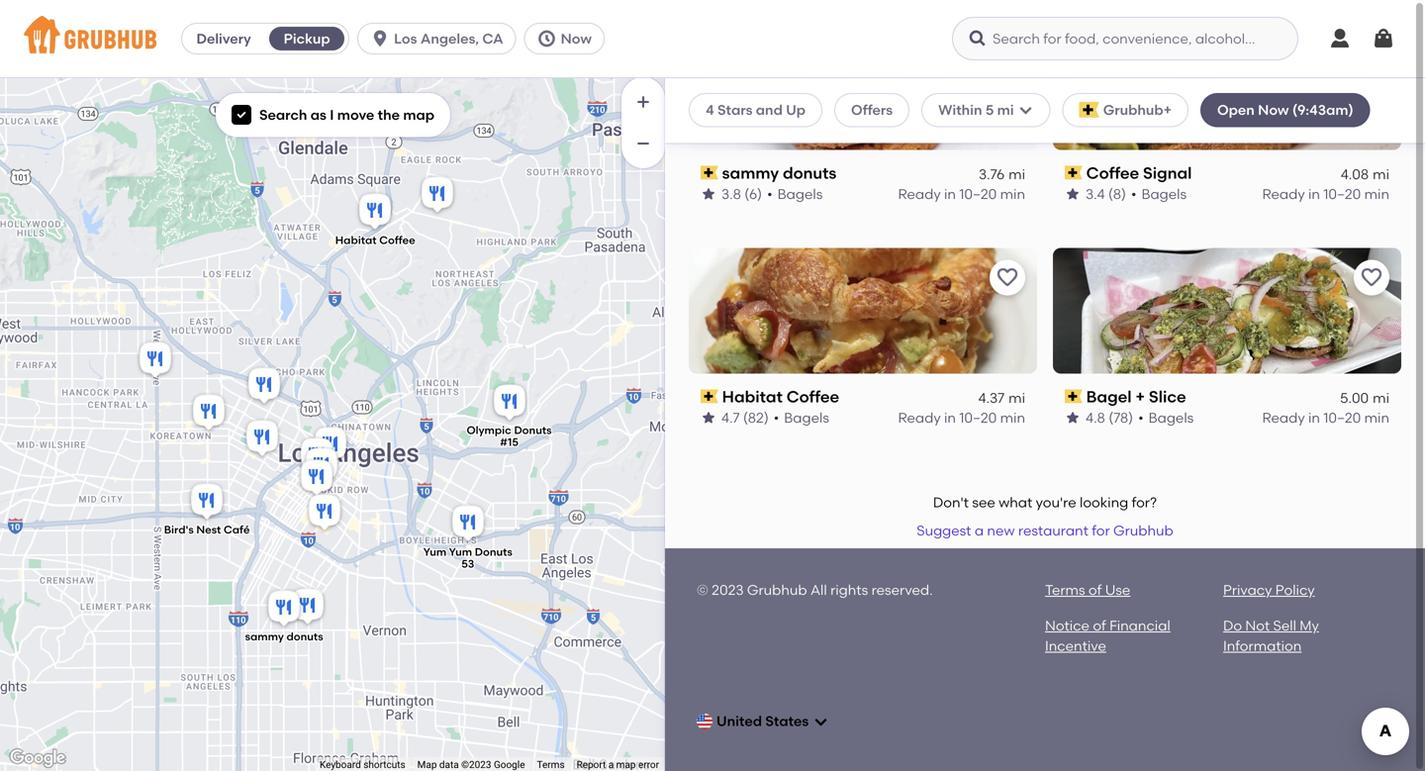 Task type: locate. For each thing, give the bounding box(es) containing it.
all
[[811, 581, 827, 598]]

0 horizontal spatial map
[[403, 106, 435, 123]]

grubhub down for?
[[1114, 522, 1174, 539]]

min for habitat coffee
[[1000, 409, 1025, 426]]

0 vertical spatial a
[[975, 522, 984, 539]]

svg image up within 5 mi in the top right of the page
[[968, 29, 988, 49]]

1 vertical spatial habitat
[[722, 387, 783, 406]]

0 vertical spatial grubhub
[[1114, 522, 1174, 539]]

stars
[[718, 101, 753, 118]]

mi for coffee signal
[[1373, 166, 1390, 182]]

1 horizontal spatial habitat coffee
[[722, 387, 840, 406]]

grubhub inside button
[[1114, 522, 1174, 539]]

ready in 10–20 min for habitat coffee
[[898, 409, 1025, 426]]

bagels
[[778, 186, 823, 202], [1142, 186, 1187, 202], [784, 409, 829, 426], [1149, 409, 1194, 426]]

1 horizontal spatial map
[[616, 759, 636, 771]]

save this restaurant image for bagel + slice
[[1360, 266, 1384, 289]]

1 vertical spatial sammy donuts
[[245, 630, 323, 643]]

0 horizontal spatial habitat
[[335, 234, 377, 247]]

sell
[[1273, 617, 1297, 634]]

0 horizontal spatial donuts
[[475, 545, 513, 558]]

offers
[[851, 101, 893, 118]]

0 horizontal spatial svg image
[[968, 29, 988, 49]]

• bagels right (82)
[[774, 409, 829, 426]]

donuts right olympic
[[514, 424, 552, 437]]

now right ca
[[561, 30, 592, 47]]

1 horizontal spatial a
[[975, 522, 984, 539]]

bagels right (6)
[[778, 186, 823, 202]]

mi right "4.08"
[[1373, 166, 1390, 182]]

ready in 10–20 min down the 3.76
[[898, 186, 1025, 202]]

star icon image for habitat coffee
[[701, 410, 717, 426]]

2 save this restaurant image from the left
[[1360, 266, 1384, 289]]

1 horizontal spatial yum
[[449, 545, 472, 558]]

mi right the 3.76
[[1009, 166, 1025, 182]]

ready in 10–20 min for sammy donuts
[[898, 186, 1025, 202]]

report a map error link
[[577, 759, 659, 771]]

united
[[717, 713, 762, 730]]

0 horizontal spatial save this restaurant image
[[996, 42, 1019, 66]]

mi for habitat coffee
[[1009, 389, 1025, 406]]

ready in 10–20 min down "4.08"
[[1262, 186, 1390, 202]]

• bagels for donuts
[[767, 186, 823, 202]]

mi right 5.00 at the bottom right
[[1373, 389, 1390, 406]]

1 vertical spatial coffee
[[379, 234, 415, 247]]

grubhub left all
[[747, 581, 807, 598]]

1 horizontal spatial svg image
[[1018, 102, 1034, 118]]

• right (82)
[[774, 409, 779, 426]]

0 horizontal spatial save this restaurant image
[[996, 266, 1019, 289]]

svg image inside main navigation navigation
[[968, 29, 988, 49]]

1 vertical spatial terms
[[537, 759, 565, 771]]

sammy
[[722, 163, 779, 183], [245, 630, 284, 643]]

states
[[765, 713, 809, 730]]

(6)
[[745, 186, 762, 202]]

a right report
[[608, 759, 614, 771]]

donuts
[[514, 424, 552, 437], [475, 545, 513, 558]]

1 horizontal spatial sammy donuts
[[722, 163, 837, 183]]

bagels down slice
[[1149, 409, 1194, 426]]

don't see what you're looking for?
[[933, 494, 1157, 511]]

1 horizontal spatial donuts
[[783, 163, 837, 183]]

bagels down signal
[[1142, 186, 1187, 202]]

• bagels right (6)
[[767, 186, 823, 202]]

bagels for signal
[[1142, 186, 1187, 202]]

grubhub plus flag logo image
[[1079, 102, 1099, 118]]

min for coffee signal
[[1365, 186, 1390, 202]]

3.76
[[979, 166, 1005, 182]]

• bagels down signal
[[1131, 186, 1187, 202]]

1 horizontal spatial grubhub
[[1114, 522, 1174, 539]]

© 2023 grubhub all rights reserved.
[[697, 581, 933, 598]]

0 vertical spatial habitat coffee
[[335, 234, 415, 247]]

subscription pass image
[[1065, 166, 1083, 180]]

0 vertical spatial svg image
[[968, 29, 988, 49]]

ready in 10–20 min down 4.37
[[898, 409, 1025, 426]]

coffee inside map "region"
[[379, 234, 415, 247]]

donuts inside map "region"
[[286, 630, 323, 643]]

svg image inside now button
[[537, 29, 557, 49]]

1 horizontal spatial terms
[[1045, 581, 1085, 598]]

search
[[259, 106, 307, 123]]

0 vertical spatial donuts
[[514, 424, 552, 437]]

bird's nest café yum yum donuts 53
[[164, 523, 513, 570]]

subscription pass image
[[701, 166, 718, 180], [701, 390, 718, 403], [1065, 390, 1083, 403]]

donuts inside bird's nest café yum yum donuts 53
[[475, 545, 513, 558]]

sammy donuts image
[[264, 587, 304, 631]]

terms up notice at bottom right
[[1045, 581, 1085, 598]]

0 horizontal spatial yum
[[423, 545, 447, 558]]

habitat inside map "region"
[[335, 234, 377, 247]]

grubhub+
[[1103, 101, 1172, 118]]

1 vertical spatial a
[[608, 759, 614, 771]]

mi for sammy donuts
[[1009, 166, 1025, 182]]

©2023
[[461, 759, 491, 771]]

terms for terms of use
[[1045, 581, 1085, 598]]

mi
[[997, 101, 1014, 118], [1009, 166, 1025, 182], [1373, 166, 1390, 182], [1009, 389, 1025, 406], [1373, 389, 1390, 406]]

mi right 4.37
[[1009, 389, 1025, 406]]

of
[[1089, 581, 1102, 598], [1093, 617, 1106, 634]]

• for bagel
[[1138, 409, 1144, 426]]

0 horizontal spatial coffee
[[379, 234, 415, 247]]

in
[[944, 186, 956, 202], [1309, 186, 1320, 202], [944, 409, 956, 426], [1309, 409, 1320, 426]]

map left 'error'
[[616, 759, 636, 771]]

min down 3.76 mi
[[1000, 186, 1025, 202]]

1 horizontal spatial habitat
[[722, 387, 783, 406]]

privacy policy link
[[1223, 581, 1315, 598]]

2 vertical spatial coffee
[[787, 387, 840, 406]]

map
[[417, 759, 437, 771]]

save this restaurant button for habitat coffee
[[990, 260, 1025, 295]]

• for habitat
[[774, 409, 779, 426]]

0 vertical spatial terms
[[1045, 581, 1085, 598]]

1 vertical spatial sammy
[[245, 630, 284, 643]]

save this restaurant image
[[996, 42, 1019, 66], [1360, 42, 1384, 66]]

sammy donuts down grande goode donuts icon
[[245, 630, 323, 643]]

0 horizontal spatial donuts
[[286, 630, 323, 643]]

star icon image
[[701, 186, 717, 202], [1065, 186, 1081, 202], [701, 410, 717, 426], [1065, 410, 1081, 426]]

1 horizontal spatial sammy
[[722, 163, 779, 183]]

arda's cafe image
[[297, 435, 337, 479]]

• bagels down slice
[[1138, 409, 1194, 426]]

sammy donuts up (6)
[[722, 163, 837, 183]]

ready in 10–20 min down 5.00 at the bottom right
[[1262, 409, 1390, 426]]

of for terms
[[1089, 581, 1102, 598]]

svg image right 5
[[1018, 102, 1034, 118]]

save this restaurant button
[[990, 36, 1025, 72], [1354, 36, 1390, 72], [990, 260, 1025, 295], [1354, 260, 1390, 295]]

star icon image down subscription pass icon
[[1065, 186, 1081, 202]]

3.4 (8)
[[1086, 186, 1126, 202]]

1 vertical spatial of
[[1093, 617, 1106, 634]]

save this restaurant image
[[996, 266, 1019, 289], [1360, 266, 1384, 289]]

min down 4.08 mi
[[1365, 186, 1390, 202]]

1 save this restaurant image from the left
[[996, 266, 1019, 289]]

1 horizontal spatial save this restaurant image
[[1360, 266, 1384, 289]]

coffee signal image
[[136, 339, 175, 383]]

0 horizontal spatial grubhub
[[747, 581, 807, 598]]

0 vertical spatial sammy
[[722, 163, 779, 183]]

• right (6)
[[767, 186, 773, 202]]

move
[[337, 106, 374, 123]]

• right (78)
[[1138, 409, 1144, 426]]

• bagels for +
[[1138, 409, 1194, 426]]

0 vertical spatial sammy donuts
[[722, 163, 837, 183]]

subscription pass image for habitat coffee
[[701, 390, 718, 403]]

now right open
[[1258, 101, 1289, 118]]

min down 5.00 mi
[[1365, 409, 1390, 426]]

terms left report
[[537, 759, 565, 771]]

map
[[403, 106, 435, 123], [616, 759, 636, 771]]

restaurant
[[1018, 522, 1089, 539]]

save this restaurant button for coffee signal
[[1354, 36, 1390, 72]]

mi for bagel + slice
[[1373, 389, 1390, 406]]

terms
[[1045, 581, 1085, 598], [537, 759, 565, 771]]

svg image
[[1328, 27, 1352, 50], [1372, 27, 1396, 50], [370, 29, 390, 49], [537, 29, 557, 49], [236, 109, 247, 121], [813, 713, 829, 729]]

of up incentive
[[1093, 617, 1106, 634]]

1 vertical spatial now
[[1258, 101, 1289, 118]]

a inside button
[[975, 522, 984, 539]]

53
[[461, 557, 475, 570]]

donuts
[[783, 163, 837, 183], [286, 630, 323, 643]]

coffee signal logo image
[[1053, 24, 1402, 150]]

10–20 for bagel + slice
[[1324, 409, 1361, 426]]

donuts right the 53
[[475, 545, 513, 558]]

0 vertical spatial habitat
[[335, 234, 377, 247]]

delivery
[[196, 30, 251, 47]]

0 vertical spatial now
[[561, 30, 592, 47]]

habitat coffee inside map "region"
[[335, 234, 415, 247]]

10–20 down the 3.76
[[959, 186, 997, 202]]

policy
[[1276, 581, 1315, 598]]

ready in 10–20 min
[[898, 186, 1025, 202], [1262, 186, 1390, 202], [898, 409, 1025, 426], [1262, 409, 1390, 426]]

of left use
[[1089, 581, 1102, 598]]

star icon image for bagel + slice
[[1065, 410, 1081, 426]]

0 horizontal spatial sammy donuts
[[245, 630, 323, 643]]

star icon image left 4.7
[[701, 410, 717, 426]]

0 horizontal spatial sammy
[[245, 630, 284, 643]]

use
[[1105, 581, 1131, 598]]

habitat coffee image
[[355, 191, 395, 234]]

1 horizontal spatial donuts
[[514, 424, 552, 437]]

olympic donuts #15
[[467, 424, 552, 449]]

bagels for donuts
[[778, 186, 823, 202]]

0 horizontal spatial habitat coffee
[[335, 234, 415, 247]]

svg image
[[968, 29, 988, 49], [1018, 102, 1034, 118]]

coffee
[[1086, 163, 1139, 183], [379, 234, 415, 247], [787, 387, 840, 406]]

star icon image for coffee signal
[[1065, 186, 1081, 202]]

10–20 down 4.37
[[959, 409, 997, 426]]

1 vertical spatial donuts
[[475, 545, 513, 558]]

0 vertical spatial of
[[1089, 581, 1102, 598]]

terms of use
[[1045, 581, 1131, 598]]

• for sammy
[[767, 186, 773, 202]]

now
[[561, 30, 592, 47], [1258, 101, 1289, 118]]

map data ©2023 google
[[417, 759, 525, 771]]

1 horizontal spatial save this restaurant image
[[1360, 42, 1384, 66]]

bagels right (82)
[[784, 409, 829, 426]]

i
[[330, 106, 334, 123]]

2 save this restaurant image from the left
[[1360, 42, 1384, 66]]

sammy donuts
[[722, 163, 837, 183], [245, 630, 323, 643]]

svg image inside los angeles, ca button
[[370, 29, 390, 49]]

10–20 for coffee signal
[[1324, 186, 1361, 202]]

star icon image left the 3.8
[[701, 186, 717, 202]]

• bagels for coffee
[[774, 409, 829, 426]]

donuts down grande goode donuts icon
[[286, 630, 323, 643]]

0 horizontal spatial a
[[608, 759, 614, 771]]

10–20 down 5.00 at the bottom right
[[1324, 409, 1361, 426]]

map right "the"
[[403, 106, 435, 123]]

a left new on the bottom right of the page
[[975, 522, 984, 539]]

star icon image for sammy donuts
[[701, 186, 717, 202]]

search as i move the map
[[259, 106, 435, 123]]

star icon image left 4.8
[[1065, 410, 1081, 426]]

• right (8)
[[1131, 186, 1137, 202]]

1 vertical spatial donuts
[[286, 630, 323, 643]]

min
[[1000, 186, 1025, 202], [1365, 186, 1390, 202], [1000, 409, 1025, 426], [1365, 409, 1390, 426]]

10–20
[[959, 186, 997, 202], [1324, 186, 1361, 202], [959, 409, 997, 426], [1324, 409, 1361, 426]]

4.7 (82)
[[722, 409, 769, 426]]

bagel
[[1086, 387, 1132, 406]]

cofilia image
[[305, 491, 344, 535]]

rights
[[831, 581, 868, 598]]

ready in 10–20 min for coffee signal
[[1262, 186, 1390, 202]]

terms of use link
[[1045, 581, 1131, 598]]

of inside the notice of financial incentive
[[1093, 617, 1106, 634]]

as
[[311, 106, 327, 123]]

data
[[439, 759, 459, 771]]

and
[[756, 101, 783, 118]]

do not sell my information link
[[1223, 617, 1319, 654]]

united states
[[717, 713, 809, 730]]

min for bagel + slice
[[1365, 409, 1390, 426]]

• bagels for signal
[[1131, 186, 1187, 202]]

(82)
[[743, 409, 769, 426]]

Search for food, convenience, alcohol... search field
[[952, 17, 1299, 60]]

1 vertical spatial svg image
[[1018, 102, 1034, 118]]

1 save this restaurant image from the left
[[996, 42, 1019, 66]]

ca
[[482, 30, 503, 47]]

suggest
[[917, 522, 971, 539]]

10–20 for habitat coffee
[[959, 409, 997, 426]]

los angeles, ca
[[394, 30, 503, 47]]

2 horizontal spatial coffee
[[1086, 163, 1139, 183]]

sammy donuts logo image
[[689, 24, 1037, 150]]

habitat coffee
[[335, 234, 415, 247], [722, 387, 840, 406]]

wexler's deli image
[[311, 424, 350, 468]]

10–20 down "4.08"
[[1324, 186, 1361, 202]]

1 horizontal spatial now
[[1258, 101, 1289, 118]]

0 horizontal spatial terms
[[537, 759, 565, 771]]

financial
[[1110, 617, 1171, 634]]

habitat
[[335, 234, 377, 247], [722, 387, 783, 406]]

the breakfast burrito factory - koreatown image
[[189, 391, 229, 435]]

1 horizontal spatial coffee
[[787, 387, 840, 406]]

(78)
[[1109, 409, 1133, 426]]

donuts down up
[[783, 163, 837, 183]]

subscription pass image for sammy donuts
[[701, 166, 718, 180]]

0 horizontal spatial now
[[561, 30, 592, 47]]

terms link
[[537, 759, 565, 771]]

reserved.
[[872, 581, 933, 598]]

4.08
[[1341, 166, 1369, 182]]

min down 4.37 mi
[[1000, 409, 1025, 426]]

1 vertical spatial grubhub
[[747, 581, 807, 598]]



Task type: vqa. For each thing, say whether or not it's contained in the screenshot.
mi for Habitat Coffee
yes



Task type: describe. For each thing, give the bounding box(es) containing it.
save this restaurant image for habitat coffee
[[996, 266, 1019, 289]]

3.4
[[1086, 186, 1105, 202]]

new
[[987, 522, 1015, 539]]

suggest a new restaurant for grubhub
[[917, 522, 1174, 539]]

2 yum from the left
[[449, 545, 472, 558]]

save this restaurant image for sammy donuts
[[996, 42, 1019, 66]]

new york city deli image
[[297, 457, 337, 500]]

• for coffee
[[1131, 186, 1137, 202]]

in for habitat coffee
[[944, 409, 956, 426]]

do not sell my information
[[1223, 617, 1319, 654]]

plus icon image
[[633, 92, 653, 112]]

angel food donuts image
[[243, 417, 282, 461]]

sammy donuts inside map "region"
[[245, 630, 323, 643]]

privacy policy
[[1223, 581, 1315, 598]]

united states button
[[697, 704, 829, 739]]

grande goode donuts image
[[288, 585, 328, 629]]

4.8 (78)
[[1086, 409, 1133, 426]]

café
[[224, 523, 250, 537]]

in for sammy donuts
[[944, 186, 956, 202]]

brooklyn bagel bakery image
[[244, 365, 284, 408]]

privacy
[[1223, 581, 1272, 598]]

bird's nest café image
[[187, 481, 227, 524]]

signal
[[1143, 163, 1192, 183]]

4.7
[[722, 409, 740, 426]]

5.00 mi
[[1340, 389, 1390, 406]]

5
[[986, 101, 994, 118]]

looking
[[1080, 494, 1129, 511]]

within
[[938, 101, 982, 118]]

incentive
[[1045, 637, 1106, 654]]

bagels for coffee
[[784, 409, 829, 426]]

4 stars and up
[[706, 101, 806, 118]]

min for sammy donuts
[[1000, 186, 1025, 202]]

ready for sammy donuts
[[898, 186, 941, 202]]

slice
[[1149, 387, 1186, 406]]

not
[[1246, 617, 1270, 634]]

bagel + slice
[[1086, 387, 1186, 406]]

ready in 10–20 min for bagel + slice
[[1262, 409, 1390, 426]]

(8)
[[1108, 186, 1126, 202]]

main navigation navigation
[[0, 0, 1425, 78]]

in for bagel + slice
[[1309, 409, 1320, 426]]

shortcuts
[[363, 759, 405, 771]]

©
[[697, 581, 709, 598]]

4.37 mi
[[978, 389, 1025, 406]]

1 vertical spatial habitat coffee
[[722, 387, 840, 406]]

angeles,
[[421, 30, 479, 47]]

for?
[[1132, 494, 1157, 511]]

4
[[706, 101, 714, 118]]

sammy inside map "region"
[[245, 630, 284, 643]]

do
[[1223, 617, 1242, 634]]

mi right 5
[[997, 101, 1014, 118]]

ready for habitat coffee
[[898, 409, 941, 426]]

subscription pass image for bagel + slice
[[1065, 390, 1083, 403]]

for
[[1092, 522, 1110, 539]]

bagel + slice logo image
[[1053, 248, 1402, 373]]

report
[[577, 759, 606, 771]]

nest
[[196, 523, 221, 537]]

ready for coffee signal
[[1262, 186, 1305, 202]]

pickup button
[[265, 23, 349, 54]]

map region
[[0, 0, 688, 771]]

0 vertical spatial map
[[403, 106, 435, 123]]

up
[[786, 101, 806, 118]]

0 vertical spatial donuts
[[783, 163, 837, 183]]

now inside button
[[561, 30, 592, 47]]

los angeles, ca button
[[357, 23, 524, 54]]

3.8
[[722, 186, 741, 202]]

2023
[[712, 581, 744, 598]]

yum yum donuts 53 image
[[448, 502, 488, 546]]

1 yum from the left
[[423, 545, 447, 558]]

(9:43am)
[[1293, 101, 1354, 118]]

information
[[1223, 637, 1302, 654]]

what
[[999, 494, 1033, 511]]

save this restaurant button for sammy donuts
[[990, 36, 1025, 72]]

10–20 for sammy donuts
[[959, 186, 997, 202]]

coffee signal
[[1086, 163, 1192, 183]]

4.8
[[1086, 409, 1105, 426]]

open now (9:43am)
[[1217, 101, 1354, 118]]

my
[[1300, 617, 1319, 634]]

4.08 mi
[[1341, 166, 1390, 182]]

notice of financial incentive link
[[1045, 617, 1171, 654]]

error
[[638, 759, 659, 771]]

bagels for +
[[1149, 409, 1194, 426]]

a for suggest
[[975, 522, 984, 539]]

los
[[394, 30, 417, 47]]

don't
[[933, 494, 969, 511]]

keyboard shortcuts
[[320, 759, 405, 771]]

#15
[[500, 436, 519, 449]]

keyboard
[[320, 759, 361, 771]]

olympic
[[467, 424, 512, 437]]

dtla bodega image
[[302, 445, 341, 488]]

notice
[[1045, 617, 1090, 634]]

save this restaurant button for bagel + slice
[[1354, 260, 1390, 295]]

google image
[[5, 745, 70, 771]]

minus icon image
[[633, 134, 653, 153]]

bagel + slice image
[[418, 174, 457, 217]]

3.8 (6)
[[722, 186, 762, 202]]

svg image inside united states button
[[813, 713, 829, 729]]

notice of financial incentive
[[1045, 617, 1171, 654]]

pickup
[[284, 30, 330, 47]]

a for report
[[608, 759, 614, 771]]

1 vertical spatial map
[[616, 759, 636, 771]]

within 5 mi
[[938, 101, 1014, 118]]

in for coffee signal
[[1309, 186, 1320, 202]]

keyboard shortcuts button
[[320, 758, 405, 771]]

delivery button
[[182, 23, 265, 54]]

habitat coffee logo image
[[689, 248, 1037, 373]]

you're
[[1036, 494, 1077, 511]]

olympic donuts #15 image
[[490, 382, 530, 425]]

save this restaurant image for coffee signal
[[1360, 42, 1384, 66]]

donuts inside olympic donuts #15
[[514, 424, 552, 437]]

ready for bagel + slice
[[1262, 409, 1305, 426]]

the
[[378, 106, 400, 123]]

4.37
[[978, 389, 1005, 406]]

open
[[1217, 101, 1255, 118]]

report a map error
[[577, 759, 659, 771]]

google
[[494, 759, 525, 771]]

terms for terms link
[[537, 759, 565, 771]]

of for notice
[[1093, 617, 1106, 634]]

bird's
[[164, 523, 194, 537]]

0 vertical spatial coffee
[[1086, 163, 1139, 183]]

+
[[1136, 387, 1145, 406]]

language select image
[[697, 713, 713, 729]]



